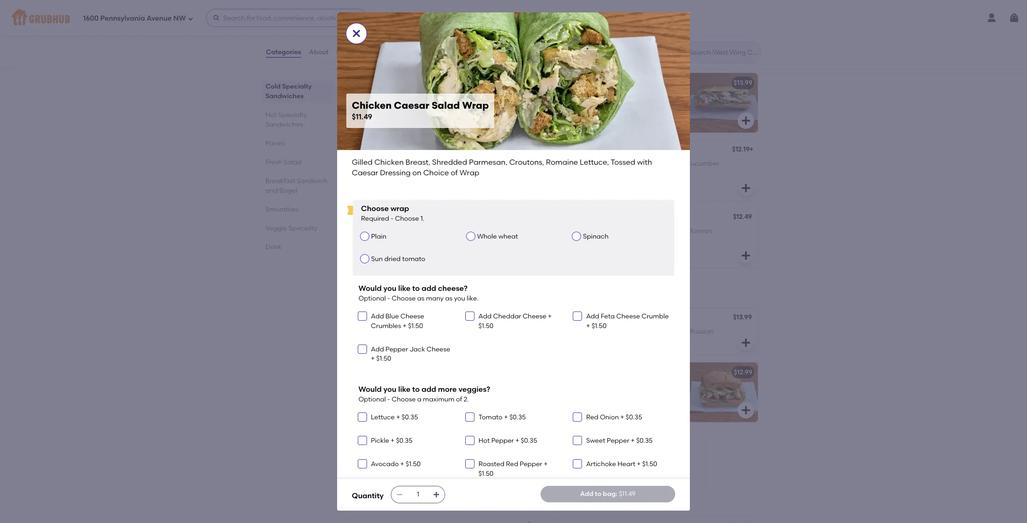 Task type: locate. For each thing, give the bounding box(es) containing it.
red left the onion on the bottom right
[[586, 414, 599, 422]]

mayo
[[603, 237, 620, 244]]

sandwich up hot corn beef, melted swiss, sauerkraut, russian dressing on toasted rye.
[[604, 315, 635, 323]]

0 horizontal spatial bread.
[[390, 34, 410, 42]]

svg image
[[213, 14, 220, 22], [188, 16, 193, 21], [351, 28, 362, 39], [535, 48, 546, 59], [535, 115, 546, 126], [741, 183, 752, 194], [360, 314, 365, 319], [741, 405, 752, 416], [360, 415, 365, 420], [467, 415, 473, 420], [575, 415, 580, 420], [467, 438, 473, 444], [535, 460, 546, 471], [575, 462, 580, 468], [433, 492, 440, 499]]

0 horizontal spatial roll.
[[495, 459, 506, 467]]

cold for italian cold sandwich
[[381, 147, 396, 155]]

hot pepper + $0.35
[[479, 438, 537, 445]]

bacon, inside the "ham, turkey, crispy bacon, lettuce, tomato, mayo on toasted choice of bread."
[[420, 92, 442, 100]]

cold for cobbie cold sandwich
[[590, 79, 605, 87]]

choose up required
[[361, 205, 389, 213]]

1 would from the top
[[359, 285, 382, 293]]

roast
[[372, 328, 388, 336], [372, 450, 388, 457], [419, 450, 435, 457]]

2 vertical spatial salad
[[411, 214, 430, 222]]

veggie for veggie specialty
[[266, 225, 287, 233]]

1 horizontal spatial and
[[359, 337, 372, 345]]

as left many
[[417, 295, 425, 303]]

mayo inside smoked turkey, crispy bacon, avocado, lettuce, tomato, red onion, mayo on sub roll.
[[565, 111, 583, 119]]

choose inside would you like to add cheese? optional - choose as many as you like.
[[392, 295, 416, 303]]

sun dried tomato
[[371, 256, 426, 263]]

breast,
[[587, 25, 609, 32], [458, 450, 479, 457]]

melted inside hot beef pastrami, melted swiss, homemade coleslaw, russian dressing on toasted rye.
[[419, 382, 441, 390]]

sandwiches
[[266, 92, 304, 100], [266, 121, 303, 129], [420, 287, 478, 299]]

0 vertical spatial romaine
[[546, 158, 578, 167]]

cold for club cold sandwich
[[376, 79, 391, 87]]

tomato
[[479, 414, 503, 422]]

cold
[[372, 12, 387, 19], [605, 12, 620, 19], [376, 79, 391, 87], [590, 79, 605, 87], [266, 83, 281, 91], [381, 147, 396, 155]]

1 vertical spatial add
[[422, 386, 436, 394]]

bacon, inside crispy bacon, lettuce, tomato, mayo on toasted choice of bread.
[[381, 25, 403, 32]]

1 vertical spatial beef
[[390, 450, 404, 457]]

would down sun
[[359, 285, 382, 293]]

0 horizontal spatial as
[[417, 295, 425, 303]]

to down "tomato" on the left of page
[[412, 285, 420, 293]]

$13.99 for hot corn beef, melted swiss, sauerkraut, russian dressing on toasted rye.
[[733, 314, 752, 322]]

0 horizontal spatial avocado,
[[565, 160, 595, 168]]

smoked turkey, crispy bacon, avocado, lettuce, tomato, red onion, mayo on sub roll.
[[565, 92, 679, 119]]

italian
[[359, 147, 380, 155]]

1 horizontal spatial croutons,
[[509, 158, 544, 167]]

0 vertical spatial turkey
[[583, 12, 604, 19]]

$0.35 right the onion on the bottom right
[[626, 414, 642, 422]]

turkey inside "turkey breast, provolone, avocado, lettuce, tomato, mayo on sub roll."
[[565, 25, 585, 32]]

turkey, inside smoked turkey, crispy bacon, avocado, lettuce, tomato, red onion, mayo on sub roll.
[[592, 92, 613, 100]]

veggie specialty tab
[[266, 224, 330, 233]]

panini down avocado at the bottom left of the page
[[352, 496, 383, 507]]

melted up 'roasted' at the left bottom of page
[[481, 450, 503, 457]]

sandwiches up jalapeno
[[420, 287, 478, 299]]

1 vertical spatial roll.
[[607, 111, 618, 119]]

add
[[371, 313, 384, 321], [479, 313, 492, 321], [586, 313, 599, 321], [371, 346, 384, 354], [580, 491, 594, 499]]

bread. inside the "ham, turkey, crispy bacon, lettuce, tomato, mayo on toasted choice of bread."
[[425, 101, 445, 109]]

1 vertical spatial parmesan,
[[359, 237, 393, 244]]

1 turkey, from the left
[[378, 92, 398, 100]]

1 vertical spatial red
[[586, 414, 599, 422]]

0 vertical spatial gilled
[[352, 158, 373, 167]]

veggie specialty
[[266, 225, 318, 233]]

optional up lettuce
[[359, 396, 386, 404]]

hot specialty sandwiches inside tab
[[266, 111, 307, 129]]

melted for toasted
[[611, 328, 633, 336]]

1 horizontal spatial beef,
[[594, 328, 609, 336]]

breast, down 1.
[[406, 227, 428, 235]]

2 vertical spatial roll.
[[495, 459, 506, 467]]

0 vertical spatial you
[[384, 285, 397, 293]]

would up lettuce
[[359, 386, 382, 394]]

1 vertical spatial rye.
[[478, 391, 489, 399]]

bbq
[[565, 237, 579, 244]]

$1.50 up sub.
[[479, 322, 494, 330]]

specialty up hot specialty sandwiches tab
[[282, 83, 312, 91]]

cheddar
[[493, 313, 521, 321]]

bacon, down "club cold sandwich"
[[420, 92, 442, 100]]

chicken up plain
[[359, 214, 385, 222]]

would inside would you like to add more veggies? optional - choose a maximum of 2.
[[359, 386, 382, 394]]

you up lettuce + $0.35
[[384, 386, 397, 394]]

1 optional from the top
[[359, 295, 386, 303]]

2 optional from the top
[[359, 396, 386, 404]]

cheese inside add blue cheese crumbles
[[401, 313, 424, 321]]

honey maple turkey, avocado, spinach, korean bbq sauce, mayo on choice of wrap
[[565, 227, 713, 244]]

cold right blt
[[372, 12, 387, 19]]

to inside would you like to add cheese? optional - choose as many as you like.
[[412, 285, 420, 293]]

add inside add blue cheese crumbles
[[371, 313, 384, 321]]

gilled down required
[[359, 227, 377, 235]]

to
[[412, 285, 420, 293], [412, 386, 420, 394], [595, 491, 602, 499]]

lettuce
[[371, 414, 395, 422]]

2 as from the left
[[445, 295, 453, 303]]

2 would from the top
[[359, 386, 382, 394]]

rye. down swiss,
[[628, 337, 639, 345]]

1 horizontal spatial $11.49
[[526, 11, 544, 19]]

roast down pickle
[[372, 450, 388, 457]]

sun
[[371, 256, 383, 263]]

0 horizontal spatial breast,
[[458, 450, 479, 457]]

1 vertical spatial -
[[388, 295, 390, 303]]

add left bag: in the bottom right of the page
[[580, 491, 594, 499]]

roast down roast
[[372, 328, 388, 336]]

0 vertical spatial parmesan,
[[469, 158, 508, 167]]

0 horizontal spatial avocado,
[[565, 101, 595, 109]]

turkey, down cobbie cold sandwich
[[592, 92, 613, 100]]

1 add from the top
[[422, 285, 436, 293]]

0 horizontal spatial veggie
[[266, 225, 287, 233]]

main navigation navigation
[[0, 0, 1028, 36]]

as down cheese? on the bottom of the page
[[445, 295, 453, 303]]

1 horizontal spatial choice
[[394, 101, 416, 109]]

0 vertical spatial breast,
[[587, 25, 609, 32]]

to up a
[[412, 386, 420, 394]]

red left onion,
[[650, 160, 663, 168]]

roast for beef,
[[372, 328, 388, 336]]

1 vertical spatial russian
[[390, 391, 413, 399]]

lettuce, inside avocado, lettuce, tomato, red onion, cucumber on choice of bread.
[[596, 160, 622, 168]]

tossed
[[611, 158, 636, 167], [386, 246, 408, 254]]

breakfast sandwich and bagel tab
[[266, 176, 330, 196]]

search icon image
[[675, 47, 686, 58]]

$1.50 inside 'add pepper jack  cheese + $1.50'
[[376, 355, 391, 363]]

2 horizontal spatial red
[[650, 160, 663, 168]]

you up blue
[[384, 285, 397, 293]]

salad inside chicken caesar salad wrap $11.49
[[432, 100, 460, 111]]

optional inside would you like to add more veggies? optional - choose a maximum of 2.
[[359, 396, 386, 404]]

2 like from the top
[[398, 386, 411, 394]]

2 vertical spatial russian
[[394, 459, 418, 467]]

wrap inside honey maple turkey, avocado, spinach, korean bbq sauce, mayo on choice of wrap
[[663, 237, 680, 244]]

1 vertical spatial dressing
[[415, 391, 441, 399]]

1 as from the left
[[417, 295, 425, 303]]

0 horizontal spatial red
[[506, 461, 518, 469]]

cheese up + $1.50
[[401, 313, 424, 321]]

2 horizontal spatial bacon,
[[634, 92, 656, 100]]

toasted inside hot beef pastrami, melted swiss, homemade coleslaw, russian dressing on toasted rye.
[[452, 391, 476, 399]]

sweet pepper + $0.35
[[586, 438, 653, 445]]

crumble
[[642, 313, 669, 321]]

like for cheese?
[[398, 285, 411, 293]]

hot inside hot beef pastrami, melted swiss, homemade coleslaw, russian dressing on toasted rye.
[[359, 382, 371, 390]]

beef up avocado + $1.50
[[390, 450, 404, 457]]

add down worcestershire
[[371, 346, 384, 354]]

1 vertical spatial sandwiches
[[266, 121, 303, 129]]

roll. inside "turkey breast, provolone, avocado, lettuce, tomato, mayo on sub roll."
[[658, 34, 669, 42]]

hot inside hot specialty sandwiches
[[266, 111, 277, 119]]

sandwich up smoked turkey, crispy bacon, avocado, lettuce, tomato, red onion, mayo on sub roll.
[[607, 79, 638, 87]]

like for more
[[398, 386, 411, 394]]

Search West Wing Cafe - Penn Ave search field
[[688, 48, 759, 57]]

dressing inside hot beef pastrami, melted swiss, homemade coleslaw, russian dressing on toasted rye.
[[415, 391, 441, 399]]

bread.
[[390, 34, 410, 42], [425, 101, 445, 109], [605, 169, 625, 177]]

onion,
[[660, 101, 679, 109]]

turkey down "tasty"
[[565, 25, 585, 32]]

crispy down "club cold sandwich"
[[400, 92, 418, 100]]

1 vertical spatial panini
[[352, 496, 383, 507]]

melted up maximum
[[419, 382, 441, 390]]

hot inside hot corn beef, melted swiss, sauerkraut, russian dressing on toasted rye.
[[565, 328, 576, 336]]

svg image inside main navigation navigation
[[1009, 12, 1020, 23]]

2 vertical spatial choice
[[575, 169, 596, 177]]

avocado,
[[565, 160, 595, 168], [631, 227, 660, 235]]

specialty up drink tab at the top left
[[289, 225, 318, 233]]

beef, down rueben hot sandwich
[[594, 328, 609, 336]]

choice inside honey maple turkey, avocado, spinach, korean bbq sauce, mayo on choice of wrap
[[631, 237, 654, 244]]

1 like from the top
[[398, 285, 411, 293]]

1 horizontal spatial salad
[[411, 214, 430, 222]]

0 vertical spatial panini
[[266, 140, 285, 148]]

like up lettuce + $0.35
[[398, 386, 411, 394]]

avocado, lettuce, tomato, red onion, cucumber on choice of bread.
[[565, 160, 720, 177]]

2 horizontal spatial choice
[[575, 169, 596, 177]]

crumbles
[[371, 322, 401, 330]]

0 vertical spatial veggie
[[565, 147, 587, 155]]

0 vertical spatial provolone,
[[610, 25, 643, 32]]

$0.35 up hot pepper + $0.35
[[510, 414, 526, 422]]

veggie for veggie
[[565, 147, 587, 155]]

$13.99 for hot roast beef, melted jalapeno havarti, horseradish and worcestershire sauce on toasted sub.
[[528, 314, 546, 322]]

0 vertical spatial avocado,
[[644, 25, 674, 32]]

add up crumbles
[[371, 313, 384, 321]]

red right 'roasted' at the left bottom of page
[[506, 461, 518, 469]]

$1.50 inside add feta cheese crumble + $1.50
[[592, 322, 607, 330]]

0 horizontal spatial rye.
[[478, 391, 489, 399]]

crispy inside smoked turkey, crispy bacon, avocado, lettuce, tomato, red onion, mayo on sub roll.
[[614, 92, 633, 100]]

wrap
[[462, 100, 489, 111], [460, 168, 480, 177], [431, 214, 449, 222], [663, 237, 680, 244], [429, 255, 446, 263]]

$1.50 inside 'roasted red pepper + $1.50'
[[479, 470, 494, 478]]

sandwiches inside hot specialty sandwiches
[[266, 121, 303, 129]]

1 horizontal spatial beef
[[390, 450, 404, 457]]

romaine down $14.39
[[546, 158, 578, 167]]

0 vertical spatial russian
[[690, 328, 714, 336]]

0 vertical spatial optional
[[359, 295, 386, 303]]

avenue
[[147, 14, 172, 22]]

of inside crispy bacon, lettuce, tomato, mayo on toasted choice of bread.
[[382, 34, 388, 42]]

veggie inside tab
[[266, 225, 287, 233]]

0 horizontal spatial salad
[[284, 159, 302, 166]]

1 horizontal spatial roll.
[[607, 111, 618, 119]]

chicken down club
[[352, 100, 392, 111]]

crispy for cobbie cold sandwich
[[614, 92, 633, 100]]

russian inside hot corn beef, melted swiss, sauerkraut, russian dressing on toasted rye.
[[690, 328, 714, 336]]

provolone,
[[610, 25, 643, 32], [359, 459, 392, 467]]

bread. inside crispy bacon, lettuce, tomato, mayo on toasted choice of bread.
[[390, 34, 410, 42]]

1 vertical spatial choice
[[631, 237, 654, 244]]

lettuce, inside smoked turkey, crispy bacon, avocado, lettuce, tomato, red onion, mayo on sub roll.
[[596, 101, 620, 109]]

1 vertical spatial tossed
[[386, 246, 408, 254]]

cobbie cold sandwich image
[[689, 73, 758, 133]]

like.
[[467, 295, 479, 303]]

1 horizontal spatial turkey,
[[592, 92, 613, 100]]

$0.35 down a
[[402, 414, 418, 422]]

cold for blt cold sandwich
[[372, 12, 387, 19]]

2 horizontal spatial sub
[[645, 34, 656, 42]]

crispy down cobbie cold sandwich
[[614, 92, 633, 100]]

roll.
[[658, 34, 669, 42], [607, 111, 618, 119], [495, 459, 506, 467]]

quantity
[[352, 492, 384, 501]]

pepper
[[386, 346, 408, 354], [492, 438, 514, 445], [607, 438, 630, 445], [520, 461, 543, 469]]

roast left turkey
[[419, 450, 435, 457]]

2 vertical spatial red
[[506, 461, 518, 469]]

hot roast beef, melted jalapeno havarti, horseradish and worcestershire sauce on toasted sub.
[[359, 328, 521, 345]]

roast for beef
[[372, 450, 388, 457]]

on inside hot roast beef and roast turkey breast, melted provolone, russian dressing on toasted sub roll.
[[447, 459, 455, 467]]

2 horizontal spatial salad
[[432, 100, 460, 111]]

categories
[[266, 48, 301, 56]]

svg image
[[1009, 12, 1020, 23], [741, 48, 752, 59], [741, 115, 752, 126], [741, 251, 752, 262], [467, 314, 473, 319], [575, 314, 580, 319], [741, 338, 752, 349], [360, 347, 365, 352], [360, 438, 365, 444], [575, 438, 580, 444], [360, 462, 365, 468], [467, 462, 473, 468], [396, 492, 404, 499]]

panini inside "tab"
[[266, 140, 285, 148]]

0 horizontal spatial parmesan,
[[359, 237, 393, 244]]

nw
[[173, 14, 186, 22]]

bread. inside avocado, lettuce, tomato, red onion, cucumber on choice of bread.
[[605, 169, 625, 177]]

2 vertical spatial $11.49
[[619, 491, 636, 499]]

chicken inside chicken caesar salad wrap $11.49
[[352, 100, 392, 111]]

1 horizontal spatial tossed
[[611, 158, 636, 167]]

on inside smoked turkey, crispy bacon, avocado, lettuce, tomato, red onion, mayo on sub roll.
[[584, 111, 592, 119]]

$1.50 down 'roasted' at the left bottom of page
[[479, 470, 494, 478]]

gilled
[[352, 158, 373, 167], [359, 227, 377, 235]]

melted
[[407, 328, 429, 336], [611, 328, 633, 336], [419, 382, 441, 390], [481, 450, 503, 457]]

salad for chicken caesar salad wrap
[[411, 214, 430, 222]]

0 horizontal spatial beef
[[372, 382, 386, 390]]

tasty turkey cold sandwich image
[[689, 6, 758, 65]]

specialty inside cold specialty sandwiches
[[282, 83, 312, 91]]

breast, down tasty turkey cold sandwich
[[587, 25, 609, 32]]

like inside would you like to add more veggies? optional - choose a maximum of 2.
[[398, 386, 411, 394]]

bacon,
[[381, 25, 403, 32], [420, 92, 442, 100], [634, 92, 656, 100]]

2 turkey, from the left
[[592, 92, 613, 100]]

optional up roast
[[359, 295, 386, 303]]

optional
[[359, 295, 386, 303], [359, 396, 386, 404]]

hot
[[266, 111, 277, 119], [352, 287, 369, 299], [359, 315, 371, 323], [591, 315, 602, 323], [359, 328, 371, 336], [565, 328, 576, 336], [678, 369, 689, 377], [359, 382, 371, 390], [405, 437, 417, 444], [479, 438, 490, 445], [359, 450, 371, 457]]

specialty down cold specialty sandwiches
[[278, 111, 307, 119]]

cold specialty sandwiches tab
[[266, 82, 330, 101]]

0 vertical spatial beef
[[372, 382, 386, 390]]

$12.49 +
[[525, 78, 548, 86]]

and down san francisco hot sandwich
[[405, 450, 418, 457]]

with left onion,
[[637, 158, 652, 167]]

would inside would you like to add cheese? optional - choose as many as you like.
[[359, 285, 382, 293]]

spinach
[[583, 233, 609, 241]]

dried
[[385, 256, 401, 263]]

1 vertical spatial avocado,
[[565, 101, 595, 109]]

1 vertical spatial shredded
[[429, 227, 460, 235]]

bacon, down blt cold sandwich
[[381, 25, 403, 32]]

smoothies tab
[[266, 205, 330, 215]]

gilled chicken breast, shredded parmesan, croutons, romaine lettuce, tossed with caesar dressing on choice of wrap
[[352, 158, 654, 177], [359, 227, 460, 263]]

0 vertical spatial choice
[[359, 34, 380, 42]]

panini up fresh
[[266, 140, 285, 148]]

2 vertical spatial bread.
[[605, 169, 625, 177]]

russian down pastrami,
[[390, 391, 413, 399]]

1 horizontal spatial avocado,
[[631, 227, 660, 235]]

0 horizontal spatial bacon,
[[381, 25, 403, 32]]

2 beef, from the left
[[594, 328, 609, 336]]

add
[[422, 285, 436, 293], [422, 386, 436, 394]]

hot specialty sandwiches up "hot roast beef jalapeno sandwich"
[[352, 287, 478, 299]]

add for add feta cheese crumble + $1.50
[[586, 313, 599, 321]]

hot specialty sandwiches
[[266, 111, 307, 129], [352, 287, 478, 299]]

avocado,
[[644, 25, 674, 32], [565, 101, 595, 109]]

turkey, inside the "ham, turkey, crispy bacon, lettuce, tomato, mayo on toasted choice of bread."
[[378, 92, 398, 100]]

$1.50 down feta
[[592, 322, 607, 330]]

$13.99
[[734, 79, 753, 87], [528, 314, 546, 322], [733, 314, 752, 322]]

0 horizontal spatial croutons,
[[394, 237, 425, 244]]

beef, for sandwich
[[594, 328, 609, 336]]

ham,
[[359, 92, 376, 100]]

0 horizontal spatial and
[[266, 187, 278, 195]]

would you like to add more veggies? optional - choose a maximum of 2.
[[359, 386, 490, 404]]

melted for sauce
[[407, 328, 429, 336]]

0 vertical spatial red
[[650, 160, 663, 168]]

0 horizontal spatial romaine
[[426, 237, 454, 244]]

provolone, down pickle
[[359, 459, 392, 467]]

1 horizontal spatial avocado,
[[644, 25, 674, 32]]

1 horizontal spatial breast,
[[587, 25, 609, 32]]

croutons,
[[509, 158, 544, 167], [394, 237, 425, 244]]

sandwiches for hot specialty sandwiches tab
[[266, 121, 303, 129]]

$0.35 right pickle
[[396, 438, 413, 445]]

specialty
[[282, 83, 312, 91], [278, 111, 307, 119], [289, 225, 318, 233], [372, 287, 418, 299]]

cold right italian
[[381, 147, 396, 155]]

turkey
[[437, 450, 456, 457]]

$14.39
[[528, 147, 547, 155]]

1 vertical spatial with
[[409, 246, 422, 254]]

turkey,
[[608, 227, 629, 235]]

1 vertical spatial $12.49
[[733, 213, 752, 221]]

2 vertical spatial choice
[[397, 255, 419, 263]]

+ inside add feta cheese crumble + $1.50
[[586, 322, 590, 330]]

of
[[382, 34, 388, 42], [417, 101, 423, 109], [451, 168, 458, 177], [597, 169, 603, 177], [655, 237, 662, 244], [421, 255, 427, 263], [456, 396, 462, 404]]

like inside would you like to add cheese? optional - choose as many as you like.
[[398, 285, 411, 293]]

1 horizontal spatial rye.
[[628, 337, 639, 345]]

bacon, for club
[[420, 92, 442, 100]]

grilled
[[565, 369, 586, 377]]

bread. for veggie
[[605, 169, 625, 177]]

specialty inside veggie specialty tab
[[289, 225, 318, 233]]

toasted inside crispy bacon, lettuce, tomato, mayo on toasted choice of bread.
[[484, 25, 508, 32]]

Input item quantity number field
[[408, 487, 428, 504]]

roast inside hot roast beef, melted jalapeno havarti, horseradish and worcestershire sauce on toasted sub.
[[372, 328, 388, 336]]

sandwich up chicken caesar salad wrap $11.49
[[393, 79, 424, 87]]

0 vertical spatial hot specialty sandwiches
[[266, 111, 307, 129]]

breast, right turkey
[[458, 450, 479, 457]]

cheese right cheddar
[[523, 313, 547, 321]]

1 horizontal spatial bacon,
[[420, 92, 442, 100]]

- inside would you like to add more veggies? optional - choose a maximum of 2.
[[388, 396, 390, 404]]

$11.49 right bag: in the bottom right of the page
[[619, 491, 636, 499]]

0 vertical spatial like
[[398, 285, 411, 293]]

lettuce, inside the "ham, turkey, crispy bacon, lettuce, tomato, mayo on toasted choice of bread."
[[443, 92, 467, 100]]

caesar down italian
[[352, 168, 378, 177]]

choose down pastrami,
[[392, 396, 416, 404]]

caesar down "club cold sandwich"
[[394, 100, 429, 111]]

0 horizontal spatial panini
[[266, 140, 285, 148]]

pepper down worcestershire
[[386, 346, 408, 354]]

breast, down italian cold sandwich
[[406, 158, 431, 167]]

romaine down chicken caesar salad wrap on the left
[[426, 237, 454, 244]]

crispy inside the "ham, turkey, crispy bacon, lettuce, tomato, mayo on toasted choice of bread."
[[400, 92, 418, 100]]

beef up 'coleslaw,'
[[372, 382, 386, 390]]

jalapeno
[[430, 328, 458, 336]]

0 vertical spatial avocado,
[[565, 160, 595, 168]]

1 crispy from the left
[[400, 92, 418, 100]]

grilled chicken breast on focaccia hot sandwich image
[[689, 363, 758, 423]]

sandwich up jalapeno
[[440, 315, 471, 323]]

cheese down sauce
[[427, 346, 450, 354]]

a
[[417, 396, 422, 404]]

chicken caesar salad wrap $11.49
[[352, 100, 489, 122]]

pickle + $0.35
[[371, 438, 413, 445]]

2 horizontal spatial choice
[[631, 237, 654, 244]]

breast,
[[406, 158, 431, 167], [406, 227, 428, 235]]

1 vertical spatial sub
[[594, 111, 605, 119]]

pepper for add
[[386, 346, 408, 354]]

like down sun dried tomato
[[398, 285, 411, 293]]

hot inside hot roast beef and roast turkey breast, melted provolone, russian dressing on toasted sub roll.
[[359, 450, 371, 457]]

0 vertical spatial add
[[422, 285, 436, 293]]

sandwich down fresh salad tab
[[297, 177, 328, 185]]

choose
[[361, 205, 389, 213], [395, 215, 419, 223], [392, 295, 416, 303], [392, 396, 416, 404]]

pepper for sweet
[[607, 438, 630, 445]]

1 vertical spatial to
[[412, 386, 420, 394]]

add inside would you like to add cheese? optional - choose as many as you like.
[[422, 285, 436, 293]]

2 add from the top
[[422, 386, 436, 394]]

+
[[544, 11, 548, 19], [544, 78, 548, 86], [750, 146, 754, 154], [548, 313, 552, 321], [403, 322, 407, 330], [586, 322, 590, 330], [371, 355, 375, 363], [396, 414, 400, 422], [504, 414, 508, 422], [621, 414, 624, 422], [391, 438, 395, 445], [516, 438, 520, 445], [631, 438, 635, 445], [401, 461, 404, 469], [544, 461, 548, 469], [637, 461, 641, 469]]

add left feta
[[586, 313, 599, 321]]

sandwich
[[389, 12, 420, 19], [622, 12, 653, 19], [393, 79, 424, 87], [607, 79, 638, 87], [398, 147, 429, 155], [297, 177, 328, 185], [440, 315, 471, 323], [604, 315, 635, 323], [691, 369, 722, 377], [418, 437, 450, 444]]

0 horizontal spatial sub
[[482, 459, 493, 467]]

choice inside crispy bacon, lettuce, tomato, mayo on toasted choice of bread.
[[359, 34, 380, 42]]

beef, inside hot corn beef, melted swiss, sauerkraut, russian dressing on toasted rye.
[[594, 328, 609, 336]]

sandwich inside breakfast sandwich and bagel
[[297, 177, 328, 185]]

+ inside 'roasted red pepper + $1.50'
[[544, 461, 548, 469]]

choose up beef
[[392, 295, 416, 303]]

sandwich up "turkey breast, provolone, avocado, lettuce, tomato, mayo on sub roll."
[[622, 12, 653, 19]]

- up lettuce + $0.35
[[388, 396, 390, 404]]

choice inside avocado, lettuce, tomato, red onion, cucumber on choice of bread.
[[575, 169, 596, 177]]

dressing
[[380, 168, 411, 177], [359, 255, 386, 263]]

sandwiches up panini "tab"
[[266, 121, 303, 129]]

caesar down wrap
[[387, 214, 410, 222]]

beef, inside hot roast beef, melted jalapeno havarti, horseradish and worcestershire sauce on toasted sub.
[[390, 328, 405, 336]]

2 crispy from the left
[[614, 92, 633, 100]]

croutons, down $14.39
[[509, 158, 544, 167]]

add up havarti,
[[479, 313, 492, 321]]

tomato,
[[429, 25, 454, 32], [590, 34, 615, 42], [468, 92, 493, 100], [621, 101, 646, 109]]

chicken caesar salad wrap image
[[483, 208, 552, 268]]

1 vertical spatial $11.49
[[352, 113, 372, 122]]

you for veggies?
[[384, 386, 397, 394]]

2 vertical spatial -
[[388, 396, 390, 404]]

0 vertical spatial dressing
[[565, 337, 591, 345]]

cheese right feta
[[617, 313, 640, 321]]

sandwiches inside cold specialty sandwiches
[[266, 92, 304, 100]]

choice for veggie
[[575, 169, 596, 177]]

1 horizontal spatial provolone,
[[610, 25, 643, 32]]

dressing
[[565, 337, 591, 345], [415, 391, 441, 399], [419, 459, 445, 467]]

more
[[438, 386, 457, 394]]

sub.
[[477, 337, 490, 345]]

pepper down the tomato + $0.35
[[492, 438, 514, 445]]

sandwiches up hot specialty sandwiches tab
[[266, 92, 304, 100]]

0 horizontal spatial choice
[[359, 34, 380, 42]]

honey
[[565, 227, 585, 235]]

pepper right sweet
[[607, 438, 630, 445]]

tasty turkey cold sandwich
[[565, 12, 653, 19]]

0 vertical spatial croutons,
[[509, 158, 544, 167]]

beef,
[[390, 328, 405, 336], [594, 328, 609, 336]]

$11.49 +
[[526, 11, 548, 19]]

melted down "hot roast beef jalapeno sandwich"
[[407, 328, 429, 336]]

cheese
[[401, 313, 424, 321], [523, 313, 547, 321], [617, 313, 640, 321], [427, 346, 450, 354]]

cold down categories button
[[266, 83, 281, 91]]

tomato
[[402, 256, 426, 263]]

avocado
[[371, 461, 399, 469]]

1 beef, from the left
[[390, 328, 405, 336]]



Task type: vqa. For each thing, say whether or not it's contained in the screenshot.


Task type: describe. For each thing, give the bounding box(es) containing it.
maple
[[587, 227, 606, 235]]

- inside the choose wrap required - choose 1.
[[391, 215, 394, 223]]

plain
[[371, 233, 387, 241]]

of inside the "ham, turkey, crispy bacon, lettuce, tomato, mayo on toasted choice of bread."
[[417, 101, 423, 109]]

rueben hot sandwich
[[565, 315, 635, 323]]

swiss,
[[443, 382, 461, 390]]

italian cold sandwich
[[359, 147, 429, 155]]

add for cheese?
[[422, 285, 436, 293]]

sandwiches for cold specialty sandwiches tab at the left top of page
[[266, 92, 304, 100]]

smoothies
[[266, 206, 298, 214]]

+ inside add cheddar cheese + $1.50
[[548, 313, 552, 321]]

breast, inside hot roast beef and roast turkey breast, melted provolone, russian dressing on toasted sub roll.
[[458, 450, 479, 457]]

pepper for hot
[[492, 438, 514, 445]]

beef, for beef
[[390, 328, 405, 336]]

chicken caesar salad wrap
[[359, 214, 449, 222]]

lettuce, inside crispy bacon, lettuce, tomato, mayo on toasted choice of bread.
[[404, 25, 428, 32]]

breast
[[615, 369, 636, 377]]

of inside honey maple turkey, avocado, spinach, korean bbq sauce, mayo on choice of wrap
[[655, 237, 662, 244]]

on inside avocado, lettuce, tomato, red onion, cucumber on choice of bread.
[[565, 169, 573, 177]]

drink tab
[[266, 243, 330, 252]]

on inside the "ham, turkey, crispy bacon, lettuce, tomato, mayo on toasted choice of bread."
[[359, 101, 367, 109]]

homemade
[[463, 382, 499, 390]]

sub inside "turkey breast, provolone, avocado, lettuce, tomato, mayo on sub roll."
[[645, 34, 656, 42]]

fresh salad
[[266, 159, 302, 166]]

2.
[[464, 396, 469, 404]]

$1.50 inside add cheddar cheese + $1.50
[[479, 322, 494, 330]]

categories button
[[266, 36, 302, 69]]

add for more
[[422, 386, 436, 394]]

beef inside hot roast beef and roast turkey breast, melted provolone, russian dressing on toasted sub roll.
[[390, 450, 404, 457]]

crispy bacon, lettuce, tomato, mayo on toasted choice of bread.
[[359, 25, 508, 42]]

tasty
[[565, 12, 582, 19]]

1 vertical spatial gilled chicken breast, shredded parmesan, croutons, romaine lettuce, tossed with caesar dressing on choice of wrap
[[359, 227, 460, 263]]

blt cold sandwich
[[359, 12, 420, 19]]

1 horizontal spatial choice
[[423, 168, 449, 177]]

lettuce, inside "turkey breast, provolone, avocado, lettuce, tomato, mayo on sub roll."
[[565, 34, 589, 42]]

cheese inside 'add pepper jack  cheese + $1.50'
[[427, 346, 450, 354]]

toasted inside the "ham, turkey, crispy bacon, lettuce, tomato, mayo on toasted choice of bread."
[[369, 101, 393, 109]]

on inside "turkey breast, provolone, avocado, lettuce, tomato, mayo on sub roll."
[[636, 34, 644, 42]]

hot corn beef, melted swiss, sauerkraut, russian dressing on toasted rye.
[[565, 328, 714, 345]]

$13.49
[[527, 436, 546, 444]]

onion,
[[664, 160, 685, 168]]

hot roast beef jalapeno sandwich
[[359, 315, 471, 323]]

provolone, inside "turkey breast, provolone, avocado, lettuce, tomato, mayo on sub roll."
[[610, 25, 643, 32]]

roasted
[[479, 461, 505, 469]]

rye. inside hot corn beef, melted swiss, sauerkraut, russian dressing on toasted rye.
[[628, 337, 639, 345]]

russian inside hot roast beef and roast turkey breast, melted provolone, russian dressing on toasted sub roll.
[[394, 459, 418, 467]]

would for would you like to add more veggies?
[[359, 386, 382, 394]]

russian inside hot beef pastrami, melted swiss, homemade coleslaw, russian dressing on toasted rye.
[[390, 391, 413, 399]]

crispy
[[359, 25, 379, 32]]

fresh salad tab
[[266, 158, 330, 167]]

mayo inside "turkey breast, provolone, avocado, lettuce, tomato, mayo on sub roll."
[[617, 34, 634, 42]]

optional inside would you like to add cheese? optional - choose as many as you like.
[[359, 295, 386, 303]]

artichoke heart + $1.50
[[586, 461, 658, 469]]

grilled chicken breast on focaccia hot sandwich
[[565, 369, 722, 377]]

melted inside hot roast beef and roast turkey breast, melted provolone, russian dressing on toasted sub roll.
[[481, 450, 503, 457]]

0 vertical spatial tossed
[[611, 158, 636, 167]]

chicken down the choose wrap required - choose 1.
[[379, 227, 405, 235]]

tomato, inside "turkey breast, provolone, avocado, lettuce, tomato, mayo on sub roll."
[[590, 34, 615, 42]]

drink
[[266, 244, 282, 251]]

you for optional
[[384, 285, 397, 293]]

roll. inside hot roast beef and roast turkey breast, melted provolone, russian dressing on toasted sub roll.
[[495, 459, 506, 467]]

$0.35 up the "artichoke heart + $1.50"
[[637, 438, 653, 445]]

wrap
[[391, 205, 409, 213]]

melted for on
[[419, 382, 441, 390]]

on inside honey maple turkey, avocado, spinach, korean bbq sauce, mayo on choice of wrap
[[622, 237, 630, 244]]

worcestershire
[[373, 337, 420, 345]]

bacon, for cobbie
[[634, 92, 656, 100]]

1 vertical spatial hot specialty sandwiches
[[352, 287, 478, 299]]

turkey, for ham,
[[378, 92, 398, 100]]

1 horizontal spatial parmesan,
[[469, 158, 508, 167]]

choice inside the "ham, turkey, crispy bacon, lettuce, tomato, mayo on toasted choice of bread."
[[394, 101, 416, 109]]

hot beef pastrami, melted swiss, homemade coleslaw, russian dressing on toasted rye.
[[359, 382, 499, 399]]

pastrami,
[[388, 382, 418, 390]]

dressing inside hot corn beef, melted swiss, sauerkraut, russian dressing on toasted rye.
[[565, 337, 591, 345]]

dressing inside hot roast beef and roast turkey breast, melted provolone, russian dressing on toasted sub roll.
[[419, 459, 445, 467]]

0 vertical spatial with
[[637, 158, 652, 167]]

$12.19
[[733, 146, 750, 154]]

bagel
[[280, 187, 297, 195]]

1600 pennsylvania avenue nw
[[83, 14, 186, 22]]

$12.49 for $12.49
[[733, 213, 752, 221]]

provolone, inside hot roast beef and roast turkey breast, melted provolone, russian dressing on toasted sub roll.
[[359, 459, 392, 467]]

1 vertical spatial you
[[454, 295, 465, 303]]

choose down wrap
[[395, 215, 419, 223]]

francisco
[[373, 437, 404, 444]]

add pepper jack  cheese + $1.50
[[371, 346, 450, 363]]

tomato, inside smoked turkey, crispy bacon, avocado, lettuce, tomato, red onion, mayo on sub roll.
[[621, 101, 646, 109]]

of inside would you like to add more veggies? optional - choose a maximum of 2.
[[456, 396, 462, 404]]

$12.49 for $12.49 +
[[525, 78, 544, 86]]

choice for blt cold sandwich
[[359, 34, 380, 42]]

reviews button
[[336, 36, 362, 69]]

horseradish
[[485, 328, 521, 336]]

chicken down italian cold sandwich
[[375, 158, 404, 167]]

0 horizontal spatial tossed
[[386, 246, 408, 254]]

italian cold sandwich image
[[483, 141, 552, 200]]

cheese for +
[[523, 313, 547, 321]]

club
[[359, 79, 374, 87]]

hot roast beef and roast turkey breast, melted provolone, russian dressing on toasted sub roll.
[[359, 450, 506, 467]]

breakfast sandwich and bagel
[[266, 177, 328, 195]]

add for add cheddar cheese + $1.50
[[479, 313, 492, 321]]

turkey breast, provolone, avocado, lettuce, tomato, mayo on sub roll.
[[565, 25, 674, 42]]

breast, inside "turkey breast, provolone, avocado, lettuce, tomato, mayo on sub roll."
[[587, 25, 609, 32]]

0 horizontal spatial choice
[[397, 255, 419, 263]]

sweet
[[586, 438, 606, 445]]

2 horizontal spatial $11.49
[[619, 491, 636, 499]]

sub inside smoked turkey, crispy bacon, avocado, lettuce, tomato, red onion, mayo on sub roll.
[[594, 111, 605, 119]]

fresh
[[266, 159, 282, 166]]

0 horizontal spatial with
[[409, 246, 422, 254]]

whole wheat
[[477, 233, 518, 241]]

on inside crispy bacon, lettuce, tomato, mayo on toasted choice of bread.
[[475, 25, 483, 32]]

add cheddar cheese + $1.50
[[479, 313, 552, 330]]

1 vertical spatial dressing
[[359, 255, 386, 263]]

0 vertical spatial gilled chicken breast, shredded parmesan, croutons, romaine lettuce, tossed with caesar dressing on choice of wrap
[[352, 158, 654, 177]]

choose wrap required - choose 1.
[[361, 205, 425, 223]]

cold specialty sandwiches
[[266, 83, 312, 100]]

tomato,
[[623, 160, 649, 168]]

cold inside cold specialty sandwiches
[[266, 83, 281, 91]]

wheat
[[499, 233, 518, 241]]

korean
[[690, 227, 713, 235]]

cheese for crumble
[[617, 313, 640, 321]]

0 vertical spatial dressing
[[380, 168, 411, 177]]

2 vertical spatial to
[[595, 491, 602, 499]]

veggies?
[[459, 386, 490, 394]]

avocado, inside smoked turkey, crispy bacon, avocado, lettuce, tomato, red onion, mayo on sub roll.
[[565, 101, 595, 109]]

on inside hot corn beef, melted swiss, sauerkraut, russian dressing on toasted rye.
[[593, 337, 601, 345]]

roll. inside smoked turkey, crispy bacon, avocado, lettuce, tomato, red onion, mayo on sub roll.
[[607, 111, 618, 119]]

and inside breakfast sandwich and bagel
[[266, 187, 278, 195]]

hot beef pastrami, melted swiss, homemade coleslaw, russian dressing on toasted rye. button
[[354, 363, 552, 423]]

to for cheese?
[[412, 285, 420, 293]]

wrap inside chicken caesar salad wrap $11.49
[[462, 100, 489, 111]]

of inside avocado, lettuce, tomato, red onion, cucumber on choice of bread.
[[597, 169, 603, 177]]

chicken left breast at right
[[588, 369, 614, 377]]

salad for chicken caesar salad wrap $11.49
[[432, 100, 460, 111]]

pepper inside 'roasted red pepper + $1.50'
[[520, 461, 543, 469]]

specialty for cold specialty sandwiches tab at the left top of page
[[282, 83, 312, 91]]

on inside hot roast beef, melted jalapeno havarti, horseradish and worcestershire sauce on toasted sub.
[[442, 337, 450, 345]]

1 vertical spatial croutons,
[[394, 237, 425, 244]]

2 vertical spatial sandwiches
[[420, 287, 478, 299]]

sandwich up crispy bacon, lettuce, tomato, mayo on toasted choice of bread. on the left top
[[389, 12, 420, 19]]

bread. for blt cold sandwich
[[390, 34, 410, 42]]

sub inside hot roast beef and roast turkey breast, melted provolone, russian dressing on toasted sub roll.
[[482, 459, 493, 467]]

artichoke
[[586, 461, 616, 469]]

1 vertical spatial breast,
[[406, 227, 428, 235]]

avocado, inside avocado, lettuce, tomato, red onion, cucumber on choice of bread.
[[565, 160, 595, 168]]

choose inside would you like to add more veggies? optional - choose a maximum of 2.
[[392, 396, 416, 404]]

rueben
[[565, 315, 589, 323]]

swiss,
[[634, 328, 652, 336]]

lettuce + $0.35
[[371, 414, 418, 422]]

$1.50 right heart
[[643, 461, 658, 469]]

avocado + $1.50
[[371, 461, 421, 469]]

and inside hot roast beef and roast turkey breast, melted provolone, russian dressing on toasted sub roll.
[[405, 450, 418, 457]]

on inside hot beef pastrami, melted swiss, homemade coleslaw, russian dressing on toasted rye.
[[443, 391, 451, 399]]

sandwich up hot roast beef and roast turkey breast, melted provolone, russian dressing on toasted sub roll.
[[418, 437, 450, 444]]

red
[[648, 101, 658, 109]]

0 vertical spatial shredded
[[432, 158, 467, 167]]

toasted inside hot corn beef, melted swiss, sauerkraut, russian dressing on toasted rye.
[[602, 337, 627, 345]]

add for add to bag: $11.49
[[580, 491, 594, 499]]

caesar inside chicken caesar salad wrap $11.49
[[394, 100, 429, 111]]

red inside avocado, lettuce, tomato, red onion, cucumber on choice of bread.
[[650, 160, 663, 168]]

cobbie cold sandwich
[[565, 79, 638, 87]]

1 horizontal spatial romaine
[[546, 158, 578, 167]]

tomato, inside crispy bacon, lettuce, tomato, mayo on toasted choice of bread.
[[429, 25, 454, 32]]

1 horizontal spatial panini
[[352, 496, 383, 507]]

mayo inside the "ham, turkey, crispy bacon, lettuce, tomato, mayo on toasted choice of bread."
[[495, 92, 512, 100]]

and inside hot roast beef, melted jalapeno havarti, horseradish and worcestershire sauce on toasted sub.
[[359, 337, 372, 345]]

avocado, inside "turkey breast, provolone, avocado, lettuce, tomato, mayo on sub roll."
[[644, 25, 674, 32]]

$1.50 down san francisco hot sandwich
[[406, 461, 421, 469]]

focaccia
[[647, 369, 676, 377]]

cheese?
[[438, 285, 468, 293]]

- inside would you like to add cheese? optional - choose as many as you like.
[[388, 295, 390, 303]]

add feta cheese crumble + $1.50
[[586, 313, 669, 330]]

rye. inside hot beef pastrami, melted swiss, homemade coleslaw, russian dressing on toasted rye.
[[478, 391, 489, 399]]

would you like to add cheese? optional - choose as many as you like.
[[359, 285, 479, 303]]

sandwich down chicken caesar salad wrap $11.49
[[398, 147, 429, 155]]

red inside 'roasted red pepper + $1.50'
[[506, 461, 518, 469]]

specialty up blue
[[372, 287, 418, 299]]

jalapeno
[[408, 315, 438, 323]]

1 vertical spatial gilled
[[359, 227, 377, 235]]

salad inside tab
[[284, 159, 302, 166]]

toasted inside hot roast beef, melted jalapeno havarti, horseradish and worcestershire sauce on toasted sub.
[[451, 337, 475, 345]]

add to bag: $11.49
[[580, 491, 636, 499]]

$12.19 +
[[733, 146, 754, 154]]

caesar up "tomato" on the left of page
[[424, 246, 447, 254]]

whole
[[477, 233, 497, 241]]

add for add pepper jack  cheese + $1.50
[[371, 346, 384, 354]]

hot inside hot roast beef, melted jalapeno havarti, horseradish and worcestershire sauce on toasted sub.
[[359, 328, 371, 336]]

turkey, for smoked
[[592, 92, 613, 100]]

hot specialty sandwiches tab
[[266, 110, 330, 130]]

panini tab
[[266, 139, 330, 148]]

beef inside hot beef pastrami, melted swiss, homemade coleslaw, russian dressing on toasted rye.
[[372, 382, 386, 390]]

$11.49 inside chicken caesar salad wrap $11.49
[[352, 113, 372, 122]]

$1.50 right beef
[[408, 322, 423, 330]]

tomato, inside the "ham, turkey, crispy bacon, lettuce, tomato, mayo on toasted choice of bread."
[[468, 92, 493, 100]]

cold up "turkey breast, provolone, avocado, lettuce, tomato, mayo on sub roll."
[[605, 12, 620, 19]]

crispy for club cold sandwich
[[400, 92, 418, 100]]

san
[[359, 437, 371, 444]]

add for add blue cheese crumbles
[[371, 313, 384, 321]]

sandwich left $12.99
[[691, 369, 722, 377]]

would for would you like to add cheese?
[[359, 285, 382, 293]]

avocado, inside honey maple turkey, avocado, spinach, korean bbq sauce, mayo on choice of wrap
[[631, 227, 660, 235]]

$0.35 up 'roasted red pepper + $1.50'
[[521, 438, 537, 445]]

specialty for veggie specialty tab
[[289, 225, 318, 233]]

add blue cheese crumbles
[[371, 313, 424, 330]]

to for more
[[412, 386, 420, 394]]

0 vertical spatial breast,
[[406, 158, 431, 167]]

+ inside 'add pepper jack  cheese + $1.50'
[[371, 355, 375, 363]]

+ $1.50
[[401, 322, 423, 330]]

specialty for hot specialty sandwiches tab
[[278, 111, 307, 119]]

jack
[[410, 346, 425, 354]]

smoked
[[565, 92, 591, 100]]

beef
[[392, 315, 406, 323]]

1.
[[421, 215, 425, 223]]

required
[[361, 215, 389, 223]]

toasted inside hot roast beef and roast turkey breast, melted provolone, russian dressing on toasted sub roll.
[[456, 459, 480, 467]]

mayo inside crispy bacon, lettuce, tomato, mayo on toasted choice of bread.
[[455, 25, 473, 32]]

cheese for crumbles
[[401, 313, 424, 321]]



